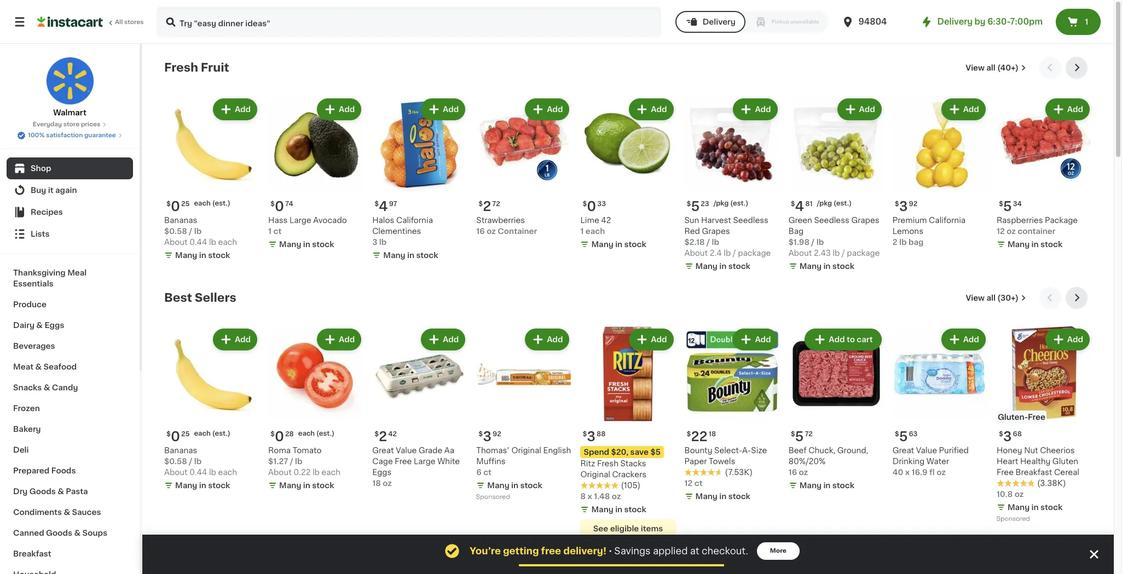 Task type: locate. For each thing, give the bounding box(es) containing it.
prepared foods link
[[7, 461, 133, 482]]

& for snacks
[[44, 384, 50, 392]]

(est.) for about
[[730, 200, 748, 207]]

free
[[541, 547, 561, 556]]

1 vertical spatial $ 0 25 each (est.)
[[166, 431, 230, 444]]

0 vertical spatial all
[[987, 64, 996, 72]]

2 /pkg from the left
[[817, 200, 832, 207]]

treatment tracker modal dialog
[[142, 535, 1114, 575]]

3 up "premium"
[[899, 200, 908, 213]]

0 horizontal spatial great
[[372, 447, 394, 455]]

1 vertical spatial 0.44
[[190, 469, 207, 477]]

& left sauces
[[64, 509, 70, 517]]

delivery by 6:30-7:00pm
[[937, 18, 1043, 26]]

0 vertical spatial large
[[290, 217, 311, 224]]

$ inside $ 4 97
[[375, 201, 379, 208]]

0 horizontal spatial 92
[[493, 431, 501, 438]]

lb inside premium california lemons 2 lb bag
[[899, 239, 907, 246]]

25
[[181, 201, 190, 208], [181, 431, 190, 438]]

all left the (40+)
[[987, 64, 996, 72]]

72 inside $ 5 72
[[805, 431, 813, 438]]

delivery for delivery
[[703, 18, 736, 26]]

3 for thomas' original english muffins
[[483, 431, 492, 444]]

$ 3 92 up "premium"
[[895, 200, 918, 213]]

2 value from the left
[[916, 447, 937, 455]]

1 all from the top
[[987, 64, 996, 72]]

view all (40+)
[[966, 64, 1019, 72]]

main content
[[142, 44, 1114, 575]]

72 up beef
[[805, 431, 813, 438]]

25 for each (est.)
[[181, 431, 190, 438]]

product group containing 22
[[685, 327, 780, 505]]

0 vertical spatial $ 0 25 each (est.)
[[166, 200, 230, 213]]

oz
[[487, 228, 496, 235], [1007, 228, 1016, 235], [799, 469, 808, 477], [937, 469, 946, 477], [383, 480, 392, 488], [1015, 491, 1024, 499], [612, 493, 621, 501]]

original left english at the bottom of the page
[[512, 447, 541, 455]]

package
[[738, 250, 771, 257], [847, 250, 880, 257]]

$ inside $ 3 68
[[999, 431, 1003, 438]]

0 vertical spatial fresh
[[164, 62, 198, 73]]

0 horizontal spatial delivery
[[703, 18, 736, 26]]

in inside product group
[[719, 493, 727, 501]]

& for meat
[[35, 363, 42, 371]]

0 vertical spatial $0.58
[[164, 228, 187, 235]]

bananas $0.58 / lb about 0.44 lb each for 0
[[164, 217, 237, 246]]

all stores link
[[37, 7, 145, 37]]

$ 2 42
[[375, 431, 397, 444]]

$0.25 each (estimated) element
[[164, 196, 260, 215], [164, 427, 260, 446]]

view for 5
[[966, 64, 985, 72]]

2
[[483, 200, 491, 213], [893, 239, 898, 246], [379, 431, 387, 444]]

23
[[701, 201, 709, 208]]

$ for strawberries
[[479, 201, 483, 208]]

beverages
[[13, 343, 55, 350]]

great value purified drinking water 40 x 16.9 fl oz
[[893, 447, 969, 477]]

2 bananas $0.58 / lb about 0.44 lb each from the top
[[164, 447, 237, 477]]

0 vertical spatial 12
[[997, 228, 1005, 235]]

42 right lime at the right top of page
[[601, 217, 611, 224]]

1 vertical spatial bananas
[[164, 447, 197, 455]]

select-
[[714, 447, 742, 455]]

great inside great value grade aa cage free large white eggs 18 oz
[[372, 447, 394, 455]]

0 vertical spatial 72
[[492, 201, 500, 208]]

value for 2
[[396, 447, 417, 455]]

1 horizontal spatial 12
[[997, 228, 1005, 235]]

great
[[372, 447, 394, 455], [893, 447, 914, 455]]

1 horizontal spatial eggs
[[372, 469, 392, 477]]

view left the (40+)
[[966, 64, 985, 72]]

sponsored badge image for $ 3 68
[[997, 517, 1030, 523]]

(est.) for each
[[316, 431, 335, 438]]

2 25 from the top
[[181, 431, 190, 438]]

2 up strawberries
[[483, 200, 491, 213]]

16 down 80%/20%
[[789, 469, 797, 477]]

0 vertical spatial bananas
[[164, 217, 197, 224]]

breakfast down healthy
[[1016, 469, 1052, 477]]

walmart logo image
[[46, 57, 94, 105]]

2 up cage
[[379, 431, 387, 444]]

grapes
[[851, 217, 879, 224], [702, 228, 730, 235]]

delivery inside button
[[703, 18, 736, 26]]

1 horizontal spatial 92
[[909, 201, 918, 208]]

original inside thomas' original english muffins 6 ct
[[512, 447, 541, 455]]

green
[[789, 217, 812, 224]]

4 for $ 4 81 /pkg (est.)
[[795, 200, 804, 213]]

1 vertical spatial bananas $0.58 / lb about 0.44 lb each
[[164, 447, 237, 477]]

large inside hass large avocado 1 ct
[[290, 217, 311, 224]]

0 horizontal spatial large
[[290, 217, 311, 224]]

1 horizontal spatial 1
[[580, 228, 584, 235]]

1 horizontal spatial california
[[929, 217, 966, 224]]

0 vertical spatial item carousel region
[[164, 57, 1092, 279]]

goods for dry
[[29, 488, 56, 496]]

0 vertical spatial 2
[[483, 200, 491, 213]]

6:30-
[[988, 18, 1010, 26]]

1 vertical spatial 92
[[493, 431, 501, 438]]

(est.) inside $ 0 28 each (est.)
[[316, 431, 335, 438]]

0 horizontal spatial breakfast
[[13, 551, 51, 558]]

everyday
[[33, 122, 62, 128]]

1 $0.25 each (estimated) element from the top
[[164, 196, 260, 215]]

all for 3
[[987, 295, 996, 302]]

$ inside $ 22 18
[[687, 431, 691, 438]]

5 left 34
[[1003, 200, 1012, 213]]

oz inside beef chuck, ground, 80%/20% 16 oz
[[799, 469, 808, 477]]

1 bananas from the top
[[164, 217, 197, 224]]

great inside great value purified drinking water 40 x 16.9 fl oz
[[893, 447, 914, 455]]

$ inside $ 0 74
[[270, 201, 275, 208]]

eggs down cage
[[372, 469, 392, 477]]

94804 button
[[841, 7, 907, 37]]

original down ritz
[[580, 471, 610, 479]]

goods down prepared foods
[[29, 488, 56, 496]]

/pkg right 23
[[714, 200, 729, 207]]

clementines
[[372, 228, 421, 235]]

1 horizontal spatial seedless
[[814, 217, 850, 224]]

free inside honey nut cheerios heart healthy gluten free breakfast cereal
[[997, 469, 1014, 477]]

5 left 63
[[899, 431, 908, 444]]

1 horizontal spatial /pkg
[[817, 200, 832, 207]]

ct down hass
[[273, 228, 282, 235]]

0 vertical spatial x
[[905, 469, 910, 477]]

oz down strawberries
[[487, 228, 496, 235]]

1.48
[[594, 493, 610, 501]]

free up nut
[[1028, 414, 1046, 422]]

2 4 from the left
[[795, 200, 804, 213]]

sponsored badge image down 6
[[476, 495, 510, 501]]

0 horizontal spatial free
[[395, 458, 412, 466]]

22
[[691, 431, 708, 444]]

heart
[[997, 458, 1018, 466]]

free down heart in the bottom of the page
[[997, 469, 1014, 477]]

& for condiments
[[64, 509, 70, 517]]

1 25 from the top
[[181, 201, 190, 208]]

72 inside $ 2 72
[[492, 201, 500, 208]]

$ for honey nut cheerios heart healthy gluten free breakfast cereal
[[999, 431, 1003, 438]]

hass large avocado 1 ct
[[268, 217, 347, 235]]

3 up thomas'
[[483, 431, 492, 444]]

/pkg inside $ 4 81 /pkg (est.)
[[817, 200, 832, 207]]

seafood
[[44, 363, 77, 371]]

bounty select-a-size paper towels
[[685, 447, 767, 466]]

& left "candy"
[[44, 384, 50, 392]]

12 inside product group
[[685, 480, 693, 488]]

grapes down $4.81 per package (estimated) element
[[851, 217, 879, 224]]

1 horizontal spatial free
[[997, 469, 1014, 477]]

2 horizontal spatial sponsored badge image
[[997, 517, 1030, 523]]

0 vertical spatial bananas $0.58 / lb about 0.44 lb each
[[164, 217, 237, 246]]

1 horizontal spatial $ 3 92
[[895, 200, 918, 213]]

1 vertical spatial grapes
[[702, 228, 730, 235]]

applied
[[653, 547, 688, 556]]

seedless inside sun harvest seedless red grapes $2.18 / lb about 2.4 lb / package
[[733, 217, 769, 224]]

1 horizontal spatial x
[[905, 469, 910, 477]]

$ for raspberries package
[[999, 201, 1003, 208]]

0 horizontal spatial california
[[396, 217, 433, 224]]

x right 8
[[588, 493, 592, 501]]

33
[[597, 201, 606, 208]]

1 vertical spatial view
[[966, 295, 985, 302]]

grapes down harvest
[[702, 228, 730, 235]]

california inside halos california clementines 3 lb
[[396, 217, 433, 224]]

0 vertical spatial eggs
[[45, 322, 64, 330]]

$ inside $ 2 42
[[375, 431, 379, 438]]

ct down paper
[[695, 480, 703, 488]]

goods
[[29, 488, 56, 496], [46, 530, 72, 538]]

0 vertical spatial 16
[[476, 228, 485, 235]]

free right cage
[[395, 458, 412, 466]]

1 inside hass large avocado 1 ct
[[268, 228, 272, 235]]

4 left 97
[[379, 200, 388, 213]]

many in stock
[[279, 241, 334, 249], [591, 241, 646, 249], [1008, 241, 1063, 249], [175, 252, 230, 260], [383, 252, 438, 260], [696, 263, 750, 270], [800, 263, 855, 270], [175, 482, 230, 490], [279, 482, 334, 490], [487, 482, 542, 490], [800, 482, 855, 490], [696, 493, 750, 501], [1008, 504, 1063, 512], [591, 506, 646, 514]]

0 horizontal spatial 2
[[379, 431, 387, 444]]

1 vertical spatial x
[[588, 493, 592, 501]]

0 vertical spatial 25
[[181, 201, 190, 208]]

3 down 'halos'
[[372, 239, 377, 246]]

0 horizontal spatial seedless
[[733, 217, 769, 224]]

1 $ 0 25 each (est.) from the top
[[166, 200, 230, 213]]

fresh left fruit
[[164, 62, 198, 73]]

package right 2.43
[[847, 250, 880, 257]]

lime
[[580, 217, 599, 224]]

0 vertical spatial 18
[[709, 431, 716, 438]]

sponsored badge image
[[476, 495, 510, 501], [997, 517, 1030, 523], [580, 542, 614, 548]]

0 horizontal spatial eggs
[[45, 322, 64, 330]]

2 california from the left
[[929, 217, 966, 224]]

$ inside $ 5 63
[[895, 431, 899, 438]]

frozen link
[[7, 399, 133, 419]]

$4.81 per package (estimated) element
[[789, 196, 884, 215]]

great for 5
[[893, 447, 914, 455]]

prepared foods
[[13, 467, 76, 475]]

1 vertical spatial ct
[[483, 469, 492, 477]]

each inside $ 0 28 each (est.)
[[298, 431, 315, 438]]

1 vertical spatial 16
[[789, 469, 797, 477]]

1 seedless from the left
[[733, 217, 769, 224]]

2 package from the left
[[847, 250, 880, 257]]

1 bananas $0.58 / lb about 0.44 lb each from the top
[[164, 217, 237, 246]]

/pkg for 4
[[817, 200, 832, 207]]

2 vertical spatial 2
[[379, 431, 387, 444]]

condiments
[[13, 509, 62, 517]]

all left (30+) on the bottom of the page
[[987, 295, 996, 302]]

2 vertical spatial free
[[997, 469, 1014, 477]]

1 $0.58 from the top
[[164, 228, 187, 235]]

2 seedless from the left
[[814, 217, 850, 224]]

aa
[[444, 447, 454, 455]]

$ 5 63
[[895, 431, 918, 444]]

72 up strawberries
[[492, 201, 500, 208]]

1 horizontal spatial 4
[[795, 200, 804, 213]]

16 down strawberries
[[476, 228, 485, 235]]

oz down 80%/20%
[[799, 469, 808, 477]]

sun
[[685, 217, 699, 224]]

1 horizontal spatial package
[[847, 250, 880, 257]]

0 vertical spatial 0.44
[[190, 239, 207, 246]]

5 left 23
[[691, 200, 700, 213]]

ct inside hass large avocado 1 ct
[[273, 228, 282, 235]]

$0.25 each (estimated) element for each (est.)
[[164, 427, 260, 446]]

0 horizontal spatial 18
[[372, 480, 381, 488]]

$ 0 25 each (est.)
[[166, 200, 230, 213], [166, 431, 230, 444]]

soups
[[82, 530, 107, 538]]

again
[[55, 187, 77, 194]]

large down 74
[[290, 217, 311, 224]]

sauces
[[72, 509, 101, 517]]

1 horizontal spatial 18
[[709, 431, 716, 438]]

4 left 81
[[795, 200, 804, 213]]

1 great from the left
[[372, 447, 394, 455]]

ct right 6
[[483, 469, 492, 477]]

1 horizontal spatial great
[[893, 447, 914, 455]]

1 vertical spatial 18
[[372, 480, 381, 488]]

instacart logo image
[[37, 15, 103, 28]]

42 inside $ 2 42
[[388, 431, 397, 438]]

$ 3 92 for thomas' original english muffins
[[479, 431, 501, 444]]

you're
[[470, 547, 501, 556]]

beef chuck, ground, 80%/20% 16 oz
[[789, 447, 868, 477]]

california for halos california clementines 3 lb
[[396, 217, 433, 224]]

california inside premium california lemons 2 lb bag
[[929, 217, 966, 224]]

frozen
[[13, 405, 40, 413]]

0 horizontal spatial 42
[[388, 431, 397, 438]]

$ for lime 42
[[583, 201, 587, 208]]

18 right 22
[[709, 431, 716, 438]]

1 horizontal spatial large
[[414, 458, 436, 466]]

california right "premium"
[[929, 217, 966, 224]]

1 vertical spatial all
[[987, 295, 996, 302]]

sponsored badge image down see
[[580, 542, 614, 548]]

$ inside $ 3 88
[[583, 431, 587, 438]]

beverages link
[[7, 336, 133, 357]]

0 vertical spatial goods
[[29, 488, 56, 496]]

each inside roma tomato $1.27 / lb about 0.22 lb each
[[322, 469, 340, 477]]

$ 0 25 each (est.) for 0
[[166, 200, 230, 213]]

more button
[[757, 543, 800, 561]]

0 vertical spatial original
[[512, 447, 541, 455]]

(est.)
[[212, 200, 230, 207], [730, 200, 748, 207], [834, 200, 852, 207], [212, 431, 230, 438], [316, 431, 335, 438]]

2 horizontal spatial 2
[[893, 239, 898, 246]]

2 horizontal spatial 1
[[1085, 18, 1088, 26]]

breakfast down canned
[[13, 551, 51, 558]]

breakfast link
[[7, 544, 133, 565]]

100% satisfaction guarantee button
[[17, 129, 123, 140]]

product group
[[164, 96, 260, 263], [268, 96, 364, 252], [372, 96, 468, 263], [476, 96, 572, 237], [580, 96, 676, 252], [685, 96, 780, 274], [789, 96, 884, 274], [893, 96, 988, 248], [997, 96, 1092, 252], [164, 327, 260, 494], [268, 327, 364, 494], [372, 327, 468, 490], [476, 327, 572, 504], [580, 327, 676, 551], [685, 327, 780, 505], [789, 327, 884, 494], [893, 327, 988, 479], [997, 327, 1092, 526]]

large down grade
[[414, 458, 436, 466]]

4
[[379, 200, 388, 213], [795, 200, 804, 213]]

1 vertical spatial fresh
[[597, 460, 619, 468]]

lb
[[194, 228, 202, 235], [209, 239, 216, 246], [379, 239, 387, 246], [712, 239, 719, 246], [817, 239, 824, 246], [899, 239, 907, 246], [724, 250, 731, 257], [833, 250, 840, 257], [194, 458, 202, 466], [295, 458, 302, 466], [209, 469, 216, 477], [313, 469, 320, 477]]

all for 5
[[987, 64, 996, 72]]

2 horizontal spatial ct
[[695, 480, 703, 488]]

2 $ 0 25 each (est.) from the top
[[166, 431, 230, 444]]

5 for $ 5 34
[[1003, 200, 1012, 213]]

1 vertical spatial goods
[[46, 530, 72, 538]]

package right 2.4
[[738, 250, 771, 257]]

healthy
[[1020, 458, 1051, 466]]

view for 3
[[966, 295, 985, 302]]

2 for $ 2 42
[[379, 431, 387, 444]]

$ 3 92 for premium california lemons
[[895, 200, 918, 213]]

eligible
[[610, 526, 639, 533]]

$ for spend $20, save $5
[[583, 431, 587, 438]]

$ 3 88
[[583, 431, 606, 444]]

prices
[[81, 122, 100, 128]]

oz inside great value grade aa cage free large white eggs 18 oz
[[383, 480, 392, 488]]

2 view from the top
[[966, 295, 985, 302]]

value left grade
[[396, 447, 417, 455]]

1 0.44 from the top
[[190, 239, 207, 246]]

5 up beef
[[795, 431, 804, 444]]

2 all from the top
[[987, 295, 996, 302]]

& right dairy
[[36, 322, 43, 330]]

oz down raspberries
[[1007, 228, 1016, 235]]

fresh down spend
[[597, 460, 619, 468]]

1 horizontal spatial ct
[[483, 469, 492, 477]]

1 vertical spatial 72
[[805, 431, 813, 438]]

(est.) inside $ 4 81 /pkg (est.)
[[834, 200, 852, 207]]

0 horizontal spatial 4
[[379, 200, 388, 213]]

sun harvest seedless red grapes $2.18 / lb about 2.4 lb / package
[[685, 217, 771, 257]]

seedless down $5.23 per package (estimated) 'element'
[[733, 217, 769, 224]]

0 vertical spatial grapes
[[851, 217, 879, 224]]

0.22
[[294, 469, 311, 477]]

100% satisfaction guarantee
[[28, 132, 116, 138]]

seedless down $4.81 per package (estimated) element
[[814, 217, 850, 224]]

lemons
[[893, 228, 923, 235]]

0 horizontal spatial 1
[[268, 228, 272, 235]]

at
[[690, 547, 699, 556]]

$ for thomas' original english muffins
[[479, 431, 483, 438]]

1 package from the left
[[738, 250, 771, 257]]

3 left 68
[[1003, 431, 1012, 444]]

1 horizontal spatial 72
[[805, 431, 813, 438]]

1 horizontal spatial delivery
[[937, 18, 973, 26]]

& for dairy
[[36, 322, 43, 330]]

1 horizontal spatial fresh
[[597, 460, 619, 468]]

bananas
[[164, 217, 197, 224], [164, 447, 197, 455]]

0 vertical spatial 92
[[909, 201, 918, 208]]

service type group
[[675, 11, 828, 33]]

1 4 from the left
[[379, 200, 388, 213]]

2 $0.58 from the top
[[164, 458, 187, 466]]

3 left the 88 on the right bottom
[[587, 431, 596, 444]]

/pkg right 81
[[817, 200, 832, 207]]

by
[[975, 18, 986, 26]]

/pkg inside $ 5 23 /pkg (est.)
[[714, 200, 729, 207]]

1 vertical spatial large
[[414, 458, 436, 466]]

0 horizontal spatial 12
[[685, 480, 693, 488]]

main content containing 0
[[142, 44, 1114, 575]]

2 0.44 from the top
[[190, 469, 207, 477]]

meat & seafood link
[[7, 357, 133, 378]]

Search field
[[158, 8, 660, 36]]

goods for canned
[[46, 530, 72, 538]]

getting
[[503, 547, 539, 556]]

save
[[630, 449, 649, 457]]

18 down cage
[[372, 480, 381, 488]]

92 up thomas'
[[493, 431, 501, 438]]

0 horizontal spatial ct
[[273, 228, 282, 235]]

1 vertical spatial eggs
[[372, 469, 392, 477]]

great up cage
[[372, 447, 394, 455]]

0 vertical spatial sponsored badge image
[[476, 495, 510, 501]]

item carousel region
[[164, 57, 1092, 279], [164, 287, 1092, 555]]

$ inside $ 0 33
[[583, 201, 587, 208]]

bag
[[909, 239, 924, 246]]

oz right fl on the bottom
[[937, 469, 946, 477]]

42 up cage
[[388, 431, 397, 438]]

92 up "premium"
[[909, 201, 918, 208]]

0 horizontal spatial $ 3 92
[[479, 431, 501, 444]]

$ 3 92 up thomas'
[[479, 431, 501, 444]]

/
[[189, 228, 192, 235], [707, 239, 710, 246], [811, 239, 815, 246], [733, 250, 736, 257], [842, 250, 845, 257], [189, 458, 192, 466], [290, 458, 293, 466]]

1 vertical spatial $0.58
[[164, 458, 187, 466]]

sponsored badge image down 10.8 oz
[[997, 517, 1030, 523]]

oz right 1.48
[[612, 493, 621, 501]]

1 vertical spatial sponsored badge image
[[997, 517, 1030, 523]]

$ inside $ 5 72
[[791, 431, 795, 438]]

1 vertical spatial original
[[580, 471, 610, 479]]

delivery inside 'link'
[[937, 18, 973, 26]]

0 vertical spatial 42
[[601, 217, 611, 224]]

0 vertical spatial $0.25 each (estimated) element
[[164, 196, 260, 215]]

oz down cage
[[383, 480, 392, 488]]

grapes inside green seedless grapes bag $1.98 / lb about 2.43 lb / package
[[851, 217, 879, 224]]

0 vertical spatial view
[[966, 64, 985, 72]]

bananas $0.58 / lb about 0.44 lb each for each (est.)
[[164, 447, 237, 477]]

eggs up beverages link
[[45, 322, 64, 330]]

$ for great value grade aa cage free large white eggs
[[375, 431, 379, 438]]

1 view from the top
[[966, 64, 985, 72]]

california up clementines
[[396, 217, 433, 224]]

$0.28 each (estimated) element
[[268, 427, 364, 446]]

(7.53k)
[[725, 469, 753, 477]]

fresh fruit
[[164, 62, 229, 73]]

2 $0.25 each (estimated) element from the top
[[164, 427, 260, 446]]

2 great from the left
[[893, 447, 914, 455]]

1 button
[[1056, 9, 1101, 35]]

view left (30+) on the bottom of the page
[[966, 295, 985, 302]]

stores
[[124, 19, 144, 25]]

1 california from the left
[[396, 217, 433, 224]]

$ 22 18
[[687, 431, 716, 444]]

2 horizontal spatial free
[[1028, 414, 1046, 422]]

bananas for 0
[[164, 217, 197, 224]]

1 vertical spatial $ 3 92
[[479, 431, 501, 444]]

(est.) for 2.43
[[834, 200, 852, 207]]

2 item carousel region from the top
[[164, 287, 1092, 555]]

package inside sun harvest seedless red grapes $2.18 / lb about 2.4 lb / package
[[738, 250, 771, 257]]

& right meat on the bottom left of the page
[[35, 363, 42, 371]]

about inside roma tomato $1.27 / lb about 0.22 lb each
[[268, 469, 292, 477]]

92 for premium california lemons
[[909, 201, 918, 208]]

12 down paper
[[685, 480, 693, 488]]

value inside great value purified drinking water 40 x 16.9 fl oz
[[916, 447, 937, 455]]

/ inside roma tomato $1.27 / lb about 0.22 lb each
[[290, 458, 293, 466]]

great up drinking
[[893, 447, 914, 455]]

(est.) inside $ 5 23 /pkg (est.)
[[730, 200, 748, 207]]

1 value from the left
[[396, 447, 417, 455]]

1 vertical spatial 2
[[893, 239, 898, 246]]

0.44 for 0
[[190, 239, 207, 246]]

add inside button
[[829, 336, 845, 344]]

original inside ritz fresh stacks original crackers
[[580, 471, 610, 479]]

94804
[[859, 18, 887, 26]]

2 bananas from the top
[[164, 447, 197, 455]]

1 horizontal spatial original
[[580, 471, 610, 479]]

goods down condiments & sauces on the left
[[46, 530, 72, 538]]

free inside great value grade aa cage free large white eggs 18 oz
[[395, 458, 412, 466]]

5 inside 'element'
[[691, 200, 700, 213]]

None search field
[[157, 7, 661, 37]]

88
[[597, 431, 606, 438]]

0 horizontal spatial original
[[512, 447, 541, 455]]

value up water on the bottom right
[[916, 447, 937, 455]]

2 down lemons at the right of the page
[[893, 239, 898, 246]]

$ inside $ 5 34
[[999, 201, 1003, 208]]

0 horizontal spatial value
[[396, 447, 417, 455]]

1 /pkg from the left
[[714, 200, 729, 207]]

12 down raspberries
[[997, 228, 1005, 235]]

$0.58 for each (est.)
[[164, 458, 187, 466]]

$ inside $ 2 72
[[479, 201, 483, 208]]

value inside great value grade aa cage free large white eggs 18 oz
[[396, 447, 417, 455]]

& left pasta
[[58, 488, 64, 496]]

42 inside lime 42 1 each
[[601, 217, 611, 224]]

thanksgiving meal essentials link
[[7, 263, 133, 295]]

1 vertical spatial item carousel region
[[164, 287, 1092, 555]]

x right the 40
[[905, 469, 910, 477]]

1 vertical spatial 25
[[181, 431, 190, 438]]



Task type: vqa. For each thing, say whether or not it's contained in the screenshot.


Task type: describe. For each thing, give the bounding box(es) containing it.
10.8
[[997, 491, 1013, 499]]

foods
[[51, 467, 76, 475]]

ritz
[[580, 460, 595, 468]]

92 for thomas' original english muffins
[[493, 431, 501, 438]]

80%/20%
[[789, 458, 826, 466]]

(3.38k)
[[1037, 480, 1066, 488]]

x inside great value purified drinking water 40 x 16.9 fl oz
[[905, 469, 910, 477]]

produce
[[13, 301, 47, 309]]

fresh inside ritz fresh stacks original crackers
[[597, 460, 619, 468]]

3 for honey nut cheerios heart healthy gluten free breakfast cereal
[[1003, 431, 1012, 444]]

$ 3 68
[[999, 431, 1022, 444]]

bananas for each (est.)
[[164, 447, 197, 455]]

each inside lime 42 1 each
[[586, 228, 605, 235]]

$ for hass large avocado
[[270, 201, 275, 208]]

1 inside button
[[1085, 18, 1088, 26]]

great for 2
[[372, 447, 394, 455]]

snacks
[[13, 384, 42, 392]]

items
[[641, 526, 663, 533]]

buy it again link
[[7, 180, 133, 201]]

$ inside $ 4 81 /pkg (est.)
[[791, 201, 795, 208]]

produce link
[[7, 295, 133, 315]]

avocado
[[313, 217, 347, 224]]

strawberries 16 oz container
[[476, 217, 537, 235]]

eggs inside great value grade aa cage free large white eggs 18 oz
[[372, 469, 392, 477]]

grapes inside sun harvest seedless red grapes $2.18 / lb about 2.4 lb / package
[[702, 228, 730, 235]]

drinking
[[893, 458, 925, 466]]

snacks & candy link
[[7, 378, 133, 399]]

add button inside product group
[[734, 330, 777, 350]]

muffins
[[476, 458, 506, 466]]

raspberries package 12 oz container
[[997, 217, 1078, 235]]

ct inside thomas' original english muffins 6 ct
[[483, 469, 492, 477]]

cheerios
[[1040, 447, 1075, 455]]

delivery button
[[675, 11, 745, 33]]

$1.98
[[789, 239, 810, 246]]

california for premium california lemons 2 lb bag
[[929, 217, 966, 224]]

dairy & eggs
[[13, 322, 64, 330]]

18 inside $ 22 18
[[709, 431, 716, 438]]

oz inside "raspberries package 12 oz container"
[[1007, 228, 1016, 235]]

canned
[[13, 530, 44, 538]]

sponsored badge image for $ 3 92
[[476, 495, 510, 501]]

stock inside product group
[[728, 493, 750, 501]]

container
[[498, 228, 537, 235]]

gluten-
[[998, 414, 1028, 422]]

6
[[476, 469, 482, 477]]

$1.27
[[268, 458, 288, 466]]

2 inside premium california lemons 2 lb bag
[[893, 239, 898, 246]]

$ for bounty select-a-size paper towels
[[687, 431, 691, 438]]

add to cart
[[829, 336, 873, 344]]

all stores
[[115, 19, 144, 25]]

see
[[593, 526, 608, 533]]

large inside great value grade aa cage free large white eggs 18 oz
[[414, 458, 436, 466]]

5 for $ 5 72
[[795, 431, 804, 444]]

delivery for delivery by 6:30-7:00pm
[[937, 18, 973, 26]]

oz inside strawberries 16 oz container
[[487, 228, 496, 235]]

lists link
[[7, 223, 133, 245]]

lb inside halos california clementines 3 lb
[[379, 239, 387, 246]]

81
[[805, 201, 813, 208]]

green seedless grapes bag $1.98 / lb about 2.43 lb / package
[[789, 217, 880, 257]]

package inside green seedless grapes bag $1.98 / lb about 2.43 lb / package
[[847, 250, 880, 257]]

package
[[1045, 217, 1078, 225]]

meat & seafood
[[13, 363, 77, 371]]

$ for beef chuck, ground, 80%/20%
[[791, 431, 795, 438]]

$ inside $ 0 28 each (est.)
[[270, 431, 275, 438]]

see eligible items button
[[580, 520, 676, 539]]

3 inside halos california clementines 3 lb
[[372, 239, 377, 246]]

1 item carousel region from the top
[[164, 57, 1092, 279]]

& left soups
[[74, 530, 81, 538]]

canned goods & soups
[[13, 530, 107, 538]]

value for 5
[[916, 447, 937, 455]]

delivery!
[[563, 547, 607, 556]]

$ 0 25 each (est.) for each (est.)
[[166, 431, 230, 444]]

16 inside strawberries 16 oz container
[[476, 228, 485, 235]]

$5.23 per package (estimated) element
[[685, 196, 780, 215]]

seedless inside green seedless grapes bag $1.98 / lb about 2.43 lb / package
[[814, 217, 850, 224]]

$ for premium california lemons
[[895, 201, 899, 208]]

1 inside lime 42 1 each
[[580, 228, 584, 235]]

2 vertical spatial sponsored badge image
[[580, 542, 614, 548]]

3 for premium california lemons
[[899, 200, 908, 213]]

many in stock inside product group
[[696, 493, 750, 501]]

size
[[751, 447, 767, 455]]

you're getting free delivery!
[[470, 547, 607, 556]]

shop
[[31, 165, 51, 172]]

view all (40+) button
[[961, 57, 1031, 79]]

2 for $ 2 72
[[483, 200, 491, 213]]

gluten
[[1053, 458, 1078, 466]]

about inside sun harvest seedless red grapes $2.18 / lb about 2.4 lb / package
[[685, 250, 708, 257]]

a-
[[742, 447, 751, 455]]

72 for 5
[[805, 431, 813, 438]]

4 for $ 4 97
[[379, 200, 388, 213]]

stacks
[[620, 460, 646, 468]]

8
[[580, 493, 586, 501]]

oz right 10.8
[[1015, 491, 1024, 499]]

5 for $ 5 63
[[899, 431, 908, 444]]

97
[[389, 201, 397, 208]]

$5
[[651, 449, 661, 457]]

0.44 for each (est.)
[[190, 469, 207, 477]]

towels
[[709, 458, 735, 466]]

nut
[[1024, 447, 1038, 455]]

recipes link
[[7, 201, 133, 223]]

about inside green seedless grapes bag $1.98 / lb about 2.43 lb / package
[[789, 250, 812, 257]]

delivery by 6:30-7:00pm link
[[920, 15, 1043, 28]]

12 ct
[[685, 480, 703, 488]]

shop link
[[7, 158, 133, 180]]

thanksgiving meal essentials
[[13, 269, 87, 288]]

store
[[63, 122, 79, 128]]

bakery link
[[7, 419, 133, 440]]

white
[[437, 458, 460, 466]]

red
[[685, 228, 700, 235]]

meat
[[13, 363, 33, 371]]

$ 0 33
[[583, 200, 606, 213]]

container
[[1018, 228, 1056, 235]]

$ inside $ 5 23 /pkg (est.)
[[687, 201, 691, 208]]

72 for 2
[[492, 201, 500, 208]]

cereal
[[1054, 469, 1079, 477]]

hass
[[268, 217, 288, 224]]

0 vertical spatial free
[[1028, 414, 1046, 422]]

63
[[909, 431, 918, 438]]

roma tomato $1.27 / lb about 0.22 lb each
[[268, 447, 340, 477]]

add inside product group
[[755, 336, 771, 344]]

oz inside great value purified drinking water 40 x 16.9 fl oz
[[937, 469, 946, 477]]

ritz fresh stacks original crackers
[[580, 460, 647, 479]]

0 horizontal spatial x
[[588, 493, 592, 501]]

3 for spend $20, save $5
[[587, 431, 596, 444]]

$ for halos california clementines
[[375, 201, 379, 208]]

more
[[770, 549, 787, 555]]

0 horizontal spatial fresh
[[164, 62, 198, 73]]

premium
[[893, 217, 927, 224]]

cart
[[857, 336, 873, 344]]

25 for 0
[[181, 201, 190, 208]]

5 for $ 5 23 /pkg (est.)
[[691, 200, 700, 213]]

breakfast inside honey nut cheerios heart healthy gluten free breakfast cereal
[[1016, 469, 1052, 477]]

34
[[1013, 201, 1022, 208]]

74
[[285, 201, 293, 208]]

water
[[927, 458, 949, 466]]

$ 4 97
[[375, 200, 397, 213]]

1 vertical spatial breakfast
[[13, 551, 51, 558]]

all
[[115, 19, 123, 25]]

it
[[48, 187, 53, 194]]

essentials
[[13, 280, 53, 288]]

harvest
[[701, 217, 731, 224]]

deli
[[13, 447, 29, 454]]

$0.58 for 0
[[164, 228, 187, 235]]

paper
[[685, 458, 707, 466]]

checkout.
[[702, 547, 748, 556]]

• savings applied at checkout.
[[609, 547, 748, 556]]

$ for great value purified drinking water
[[895, 431, 899, 438]]

/pkg for 5
[[714, 200, 729, 207]]

16 inside beef chuck, ground, 80%/20% 16 oz
[[789, 469, 797, 477]]

2 vertical spatial ct
[[695, 480, 703, 488]]

$0.25 each (estimated) element for 0
[[164, 196, 260, 215]]

12 inside "raspberries package 12 oz container"
[[997, 228, 1005, 235]]

purified
[[939, 447, 969, 455]]

18 inside great value grade aa cage free large white eggs 18 oz
[[372, 480, 381, 488]]



